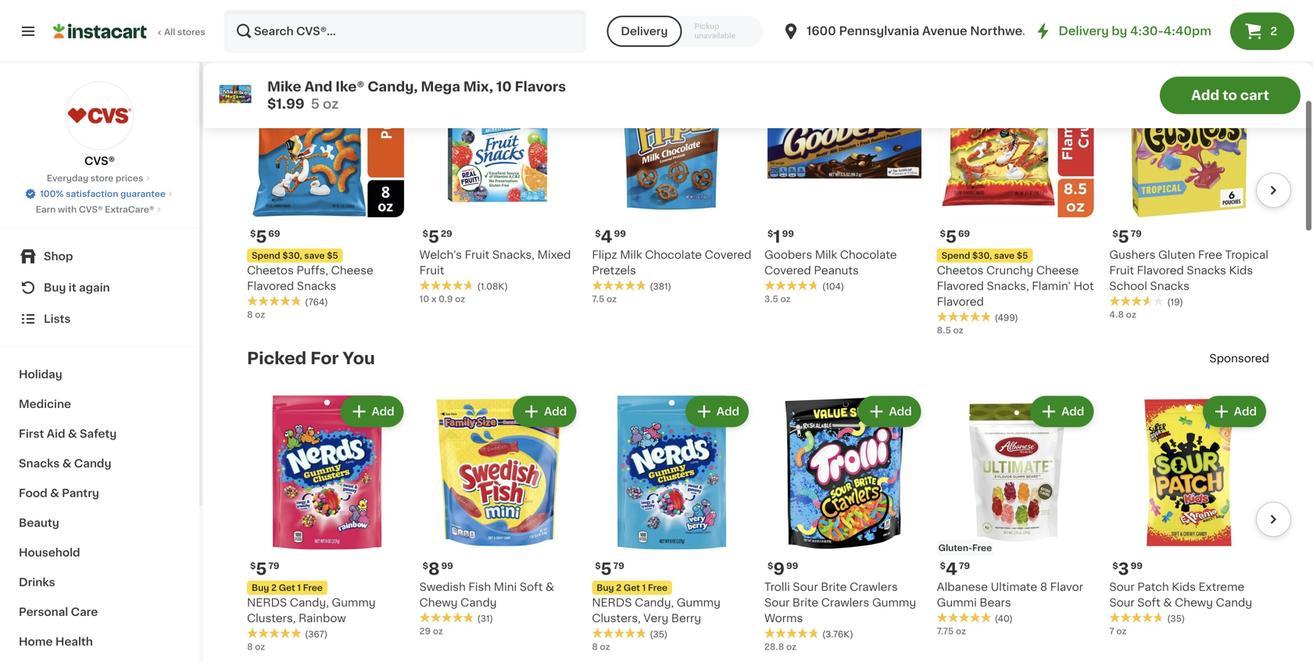 Task type: vqa. For each thing, say whether or not it's contained in the screenshot.
the Dixie
no



Task type: describe. For each thing, give the bounding box(es) containing it.
$ 9 99
[[768, 561, 799, 578]]

0 vertical spatial crawlers
[[850, 582, 898, 593]]

1600
[[807, 25, 837, 37]]

pantry
[[62, 488, 99, 499]]

berry
[[672, 613, 702, 624]]

1 horizontal spatial add to cart button
[[1161, 77, 1301, 114]]

100%
[[40, 190, 64, 198]]

100% satisfaction guarantee
[[40, 190, 166, 198]]

buy it again
[[44, 282, 110, 293]]

often
[[247, 18, 298, 34]]

earn with cvs® extracare®
[[36, 205, 154, 214]]

2 inside button
[[1271, 26, 1278, 37]]

free up albanese
[[973, 544, 993, 552]]

avenue
[[923, 25, 968, 37]]

7 oz
[[1110, 627, 1127, 636]]

food
[[19, 488, 47, 499]]

drinks
[[19, 577, 55, 588]]

cheese for crunchy
[[1037, 265, 1079, 276]]

cvs® link
[[65, 81, 134, 169]]

79 up the gushers
[[1131, 229, 1142, 238]]

soft inside swedish fish mini soft & chewy candy
[[520, 582, 543, 593]]

product group containing 3
[[1110, 393, 1270, 638]]

99 for 3
[[1131, 562, 1143, 570]]

clusters, for nerds candy, gummy clusters, very berry
[[592, 613, 641, 624]]

(40)
[[995, 615, 1013, 623]]

gummy for nerds candy, gummy clusters, very berry
[[677, 597, 721, 608]]

kids inside 'gushers gluten free tropical fruit flavored snacks kids school snacks'
[[1230, 265, 1254, 276]]

household link
[[9, 538, 190, 568]]

$ 8 99
[[423, 561, 453, 578]]

with
[[58, 205, 77, 214]]

holiday
[[19, 369, 62, 380]]

soft inside sour patch kids extreme sour soft & chewy candy
[[1138, 597, 1161, 608]]

shop link
[[9, 241, 190, 272]]

oz for sour patch kids extreme sour soft & chewy candy
[[1117, 627, 1127, 636]]

rainbow
[[299, 613, 346, 624]]

home health link
[[9, 627, 190, 657]]

0 vertical spatial cvs®
[[84, 156, 115, 167]]

add button for welch's fruit snacks, mixed fruit
[[515, 65, 575, 93]]

food & pantry link
[[9, 479, 190, 508]]

free inside 'gushers gluten free tropical fruit flavored snacks kids school snacks'
[[1199, 249, 1223, 260]]

lists
[[44, 314, 71, 325]]

$ 1 99
[[768, 229, 795, 245]]

1 vertical spatial brite
[[793, 597, 819, 608]]

cheetos for cheetos crunchy cheese flavored snacks, flamin' hot flavored
[[937, 265, 984, 276]]

oz for albanese ultimate 8 flavor gummi bears
[[956, 627, 967, 636]]

personal care link
[[9, 598, 190, 627]]

medicine
[[19, 399, 71, 410]]

you
[[343, 350, 375, 367]]

prices
[[116, 174, 143, 183]]

2 for nerds candy, gummy clusters, rainbow
[[271, 584, 277, 592]]

northwest
[[971, 25, 1035, 37]]

product group containing 8
[[420, 393, 580, 638]]

$30, for puffs,
[[283, 251, 302, 260]]

extreme
[[1199, 582, 1245, 593]]

snacks down gluten
[[1188, 265, 1227, 276]]

& down first aid & safety
[[62, 458, 71, 469]]

sour down trolli
[[765, 597, 790, 608]]

add button for gushers gluten free tropical fruit flavored snacks kids school snacks
[[1205, 65, 1265, 93]]

69 for crunchy
[[959, 229, 971, 238]]

8 up 'swedish'
[[429, 561, 440, 578]]

instacart logo image
[[53, 22, 147, 41]]

goobers
[[765, 249, 813, 260]]

gummi
[[937, 597, 977, 608]]

4 for flipz
[[601, 229, 613, 245]]

chewy inside swedish fish mini soft & chewy candy
[[420, 597, 458, 608]]

add for swedish fish mini soft & chewy candy
[[544, 406, 567, 417]]

save for crunchy
[[995, 251, 1015, 260]]

$1.99
[[267, 97, 305, 111]]

28.8 oz
[[765, 643, 797, 651]]

it
[[69, 282, 76, 293]]

cheetos puffs, cheese flavored snacks
[[247, 265, 374, 292]]

beauty link
[[9, 508, 190, 538]]

goobers milk chocolate covered peanuts
[[765, 249, 898, 276]]

nerds candy, gummy clusters, very berry
[[592, 597, 721, 624]]

gluten
[[1159, 249, 1196, 260]]

10 inside mike and ike® candy, mega mix, 10 flavors $1.99 5 oz
[[497, 80, 512, 93]]

4:30-
[[1131, 25, 1164, 37]]

oz for trolli sour brite crawlers sour brite crawlers gummy worms
[[787, 643, 797, 651]]

snacks up the food
[[19, 458, 60, 469]]

ultimate
[[991, 582, 1038, 593]]

oz for nerds candy, gummy clusters, very berry
[[600, 643, 611, 651]]

99 for 8
[[442, 562, 453, 570]]

$5 for puffs,
[[327, 251, 338, 260]]

79 up nerds candy, gummy clusters, very berry
[[614, 562, 625, 570]]

chocolate for 1
[[841, 249, 898, 260]]

medicine link
[[9, 389, 190, 419]]

$ inside $ 1 99
[[768, 229, 774, 238]]

extracare®
[[105, 205, 154, 214]]

0 horizontal spatial 10
[[420, 295, 430, 303]]

snacks & candy
[[19, 458, 111, 469]]

$30, for crunchy
[[973, 251, 993, 260]]

8 inside albanese ultimate 8 flavor gummi bears
[[1041, 582, 1048, 593]]

candy inside swedish fish mini soft & chewy candy
[[461, 597, 497, 608]]

covered for 1
[[765, 265, 812, 276]]

100% satisfaction guarantee button
[[24, 185, 175, 200]]

albanese ultimate 8 flavor gummi bears
[[937, 582, 1084, 608]]

by
[[1112, 25, 1128, 37]]

spend $30, save $5 for puffs,
[[252, 251, 338, 260]]

(35) for 3
[[1168, 615, 1186, 623]]

99 for 4
[[614, 229, 626, 238]]

1 vertical spatial cvs®
[[79, 205, 103, 214]]

8 oz for 5
[[247, 310, 265, 319]]

crunchy
[[987, 265, 1034, 276]]

$5 for crunchy
[[1017, 251, 1029, 260]]

bought
[[301, 18, 365, 34]]

8 oz down nerds candy, gummy clusters, very berry
[[592, 643, 611, 651]]

flavored inside 'cheetos puffs, cheese flavored snacks'
[[247, 281, 294, 292]]

add button for sour patch kids extreme sour soft & chewy candy
[[1205, 398, 1265, 426]]

flavor
[[1051, 582, 1084, 593]]

candy, inside mike and ike® candy, mega mix, 10 flavors $1.99 5 oz
[[368, 80, 418, 93]]

1 vertical spatial to
[[1223, 89, 1238, 102]]

4:40pm
[[1164, 25, 1212, 37]]

spend for cheetos crunchy cheese flavored snacks, flamin' hot flavored
[[942, 251, 971, 260]]

free up nerds candy, gummy clusters, rainbow
[[303, 584, 323, 592]]

& right the food
[[50, 488, 59, 499]]

(19)
[[1168, 298, 1184, 306]]

candy, for nerds candy, gummy clusters, rainbow
[[290, 597, 329, 608]]

$ 5 79 for nerds candy, gummy clusters, very berry
[[595, 561, 625, 578]]

3.5
[[765, 295, 779, 303]]

3
[[1119, 561, 1130, 578]]

add button for nerds candy, gummy clusters, rainbow
[[342, 398, 403, 426]]

8.5
[[937, 326, 952, 335]]

flavored inside 'gushers gluten free tropical fruit flavored snacks kids school snacks'
[[1138, 265, 1185, 276]]

everyday store prices link
[[47, 172, 153, 185]]

stores
[[177, 28, 205, 36]]

product group containing 9
[[765, 393, 925, 653]]

buy for nerds candy, gummy clusters, very berry
[[597, 584, 614, 592]]

puffs,
[[297, 265, 329, 276]]

7.75
[[937, 627, 954, 636]]

2 button
[[1231, 13, 1295, 50]]

$ 5 69 for cheetos crunchy cheese flavored snacks, flamin' hot flavored
[[941, 229, 971, 245]]

all stores
[[164, 28, 205, 36]]

flipz
[[592, 249, 618, 260]]

spo nsored
[[1210, 353, 1270, 364]]

& right the aid
[[68, 429, 77, 440]]

earn
[[36, 205, 56, 214]]

delivery for delivery by 4:30-4:40pm
[[1059, 25, 1110, 37]]

10 x 0.9 oz
[[420, 295, 466, 303]]

store
[[91, 174, 114, 183]]

spend $30, save $5 for crunchy
[[942, 251, 1029, 260]]

sour up 7 oz
[[1110, 597, 1135, 608]]

health
[[55, 637, 93, 648]]

flipz milk chocolate covered pretzels
[[592, 249, 752, 276]]

79 inside $ 4 79
[[960, 562, 971, 570]]

product group containing 4
[[937, 393, 1098, 638]]

$ 5 69 for cheetos puffs, cheese flavored snacks
[[250, 229, 280, 245]]

0 vertical spatial item carousel region
[[225, 54, 1292, 343]]

1 vertical spatial 29
[[420, 627, 431, 636]]

oz for cheetos crunchy cheese flavored snacks, flamin' hot flavored
[[954, 326, 964, 335]]

first aid & safety
[[19, 429, 117, 440]]

and
[[305, 80, 333, 93]]

mix,
[[464, 80, 494, 93]]

get for rainbow
[[279, 584, 295, 592]]

0 horizontal spatial to
[[354, 74, 366, 85]]

7.5
[[592, 295, 605, 303]]

1 for nerds candy, gummy clusters, very berry
[[643, 584, 646, 592]]

(1.08k)
[[478, 282, 508, 291]]

peanuts
[[814, 265, 859, 276]]

4.8
[[1110, 310, 1125, 319]]

8 for nerds candy, gummy clusters, very berry
[[592, 643, 598, 651]]

snacks inside 'cheetos puffs, cheese flavored snacks'
[[297, 281, 337, 292]]

get for very
[[624, 584, 640, 592]]

4 for albanese
[[946, 561, 958, 578]]

1 horizontal spatial cart
[[1241, 89, 1270, 102]]

99 for 1
[[783, 229, 795, 238]]

0.9
[[439, 295, 453, 303]]

snacks, inside welch's fruit snacks, mixed fruit
[[493, 249, 535, 260]]

buy 2 get 1 free for very
[[597, 584, 668, 592]]

8 for nerds candy, gummy clusters, rainbow
[[247, 643, 253, 651]]

(764)
[[305, 298, 328, 306]]

0 horizontal spatial cart
[[369, 74, 392, 85]]

$ 5 29
[[423, 229, 453, 245]]

trolli
[[765, 582, 790, 593]]

0 vertical spatial add to cart
[[329, 74, 392, 85]]

79 up nerds candy, gummy clusters, rainbow
[[268, 562, 280, 570]]

spend for cheetos puffs, cheese flavored snacks
[[252, 251, 281, 260]]

nerds candy, gummy clusters, rainbow
[[247, 597, 376, 624]]

worms
[[765, 613, 803, 624]]

mini
[[494, 582, 517, 593]]



Task type: locate. For each thing, give the bounding box(es) containing it.
0 horizontal spatial delivery
[[621, 26, 668, 37]]

school
[[1110, 281, 1148, 292]]

fruit up school
[[1110, 265, 1135, 276]]

1 69 from the left
[[268, 229, 280, 238]]

5
[[311, 97, 320, 111], [256, 229, 267, 245], [429, 229, 440, 245], [946, 229, 957, 245], [1119, 229, 1130, 245], [256, 561, 267, 578], [601, 561, 612, 578]]

candy, up rainbow
[[290, 597, 329, 608]]

0 vertical spatial covered
[[705, 249, 752, 260]]

8 for cheetos puffs, cheese flavored snacks
[[247, 310, 253, 319]]

mike
[[267, 80, 302, 93]]

0 horizontal spatial add to cart button
[[296, 65, 403, 93]]

drinks link
[[9, 568, 190, 598]]

0 horizontal spatial $30,
[[283, 251, 302, 260]]

1 horizontal spatial cheetos
[[937, 265, 984, 276]]

0 horizontal spatial chocolate
[[645, 249, 702, 260]]

sour down 3
[[1110, 582, 1135, 593]]

item carousel region
[[225, 54, 1292, 343], [247, 387, 1292, 662]]

snacks up (764)
[[297, 281, 337, 292]]

nerds for nerds candy, gummy clusters, rainbow
[[247, 597, 287, 608]]

2 chewy from the left
[[1176, 597, 1214, 608]]

0 horizontal spatial chewy
[[420, 597, 458, 608]]

0 horizontal spatial spend
[[252, 251, 281, 260]]

1 up nerds candy, gummy clusters, very berry
[[643, 584, 646, 592]]

1 cheese from the left
[[331, 265, 374, 276]]

1 horizontal spatial $5
[[1017, 251, 1029, 260]]

2 horizontal spatial 1
[[774, 229, 781, 245]]

$ 5 79 up the gushers
[[1113, 229, 1142, 245]]

gummy inside nerds candy, gummy clusters, very berry
[[677, 597, 721, 608]]

candy down fish
[[461, 597, 497, 608]]

1 vertical spatial (35)
[[650, 630, 668, 639]]

delivery by 4:30-4:40pm
[[1059, 25, 1212, 37]]

add to cart button
[[296, 65, 403, 93], [1161, 77, 1301, 114]]

chocolate inside goobers milk chocolate covered peanuts
[[841, 249, 898, 260]]

69 up 'cheetos puffs, cheese flavored snacks'
[[268, 229, 280, 238]]

candy down safety
[[74, 458, 111, 469]]

1 chocolate from the left
[[841, 249, 898, 260]]

oz right 7.5 on the left top of the page
[[607, 295, 617, 303]]

0 horizontal spatial (35)
[[650, 630, 668, 639]]

safety
[[80, 429, 117, 440]]

& inside swedish fish mini soft & chewy candy
[[546, 582, 555, 593]]

69 for puffs,
[[268, 229, 280, 238]]

1 horizontal spatial (35)
[[1168, 615, 1186, 623]]

1 up goobers
[[774, 229, 781, 245]]

clusters, inside nerds candy, gummy clusters, very berry
[[592, 613, 641, 624]]

cheese for puffs,
[[331, 265, 374, 276]]

$30,
[[283, 251, 302, 260], [973, 251, 993, 260]]

1 horizontal spatial milk
[[816, 249, 838, 260]]

1 horizontal spatial get
[[624, 584, 640, 592]]

1 $ 5 69 from the left
[[250, 229, 280, 245]]

8 oz for 8
[[247, 643, 265, 651]]

2 gummy from the left
[[873, 597, 917, 608]]

& right mini
[[546, 582, 555, 593]]

candy inside sour patch kids extreme sour soft & chewy candy
[[1217, 597, 1253, 608]]

1 vertical spatial 10
[[420, 295, 430, 303]]

99
[[783, 229, 795, 238], [614, 229, 626, 238], [442, 562, 453, 570], [787, 562, 799, 570], [1131, 562, 1143, 570]]

1 vertical spatial item carousel region
[[247, 387, 1292, 662]]

1 nerds from the left
[[247, 597, 287, 608]]

milk for 4
[[620, 249, 643, 260]]

oz
[[323, 97, 339, 111], [455, 295, 466, 303], [781, 295, 791, 303], [607, 295, 617, 303], [255, 310, 265, 319], [1127, 310, 1137, 319], [954, 326, 964, 335], [433, 627, 443, 636], [956, 627, 967, 636], [1117, 627, 1127, 636], [255, 643, 265, 651], [787, 643, 797, 651], [600, 643, 611, 651]]

hot
[[1074, 281, 1095, 292]]

8 left flavor
[[1041, 582, 1048, 593]]

1 vertical spatial snacks,
[[987, 281, 1030, 292]]

$30, up puffs,
[[283, 251, 302, 260]]

chewy
[[420, 597, 458, 608], [1176, 597, 1214, 608]]

add button for albanese ultimate 8 flavor gummi bears
[[1032, 398, 1093, 426]]

29 inside $ 5 29
[[441, 229, 453, 238]]

chocolate for 4
[[645, 249, 702, 260]]

$
[[250, 229, 256, 238], [423, 229, 429, 238], [768, 229, 774, 238], [941, 229, 946, 238], [595, 229, 601, 238], [1113, 229, 1119, 238], [250, 562, 256, 570], [423, 562, 429, 570], [768, 562, 774, 570], [941, 562, 946, 570], [595, 562, 601, 570], [1113, 562, 1119, 570]]

(35) down sour patch kids extreme sour soft & chewy candy
[[1168, 615, 1186, 623]]

gummy inside trolli sour brite crawlers sour brite crawlers gummy worms
[[873, 597, 917, 608]]

1 spend from the left
[[252, 251, 281, 260]]

0 horizontal spatial add to cart
[[329, 74, 392, 85]]

99 inside $ 3 99
[[1131, 562, 1143, 570]]

trolli sour brite crawlers sour brite crawlers gummy worms
[[765, 582, 917, 624]]

to down 2 button
[[1223, 89, 1238, 102]]

29
[[441, 229, 453, 238], [420, 627, 431, 636]]

flavored
[[1138, 265, 1185, 276], [247, 281, 294, 292], [937, 281, 985, 292], [937, 296, 985, 307]]

buy left it
[[44, 282, 66, 293]]

shop
[[44, 251, 73, 262]]

add to cart down 'bought'
[[329, 74, 392, 85]]

snacks, inside cheetos crunchy cheese flavored snacks, flamin' hot flavored
[[987, 281, 1030, 292]]

everyday store prices
[[47, 174, 143, 183]]

oz for swedish fish mini soft & chewy candy
[[433, 627, 443, 636]]

cheetos inside cheetos crunchy cheese flavored snacks, flamin' hot flavored
[[937, 265, 984, 276]]

8 down nerds candy, gummy clusters, very berry
[[592, 643, 598, 651]]

add button for nerds candy, gummy clusters, very berry
[[687, 398, 748, 426]]

delivery for delivery
[[621, 26, 668, 37]]

1 horizontal spatial chocolate
[[841, 249, 898, 260]]

(35) for buy 2 get 1 free
[[650, 630, 668, 639]]

cvs® up 'everyday store prices' link
[[84, 156, 115, 167]]

0 horizontal spatial buy
[[44, 282, 66, 293]]

99 inside $ 1 99
[[783, 229, 795, 238]]

$ inside the $ 4 99
[[595, 229, 601, 238]]

fruit down welch's
[[420, 265, 445, 276]]

spo
[[1210, 353, 1232, 364]]

snacks up (19)
[[1151, 281, 1190, 292]]

99 up goobers
[[783, 229, 795, 238]]

gummy inside nerds candy, gummy clusters, rainbow
[[332, 597, 376, 608]]

0 vertical spatial kids
[[1230, 265, 1254, 276]]

1 horizontal spatial fruit
[[465, 249, 490, 260]]

1 vertical spatial crawlers
[[822, 597, 870, 608]]

everyday
[[47, 174, 88, 183]]

0 horizontal spatial $ 5 79
[[250, 561, 280, 578]]

2 spend $30, save $5 from the left
[[942, 251, 1029, 260]]

cheetos left puffs,
[[247, 265, 294, 276]]

2 horizontal spatial gummy
[[873, 597, 917, 608]]

covered left goobers
[[705, 249, 752, 260]]

29 up welch's
[[441, 229, 453, 238]]

$30, up the crunchy
[[973, 251, 993, 260]]

cart right "ike®"
[[369, 74, 392, 85]]

1 clusters, from the left
[[247, 613, 296, 624]]

$ inside $ 8 99
[[423, 562, 429, 570]]

1 horizontal spatial $ 5 69
[[941, 229, 971, 245]]

add for trolli sour brite crawlers sour brite crawlers gummy worms
[[890, 406, 912, 417]]

milk inside flipz milk chocolate covered pretzels
[[620, 249, 643, 260]]

1 horizontal spatial candy
[[461, 597, 497, 608]]

sour right trolli
[[793, 582, 819, 593]]

0 horizontal spatial snacks,
[[493, 249, 535, 260]]

Search field
[[225, 11, 585, 52]]

$5 up the crunchy
[[1017, 251, 1029, 260]]

$5 up puffs,
[[327, 251, 338, 260]]

0 horizontal spatial soft
[[520, 582, 543, 593]]

1 vertical spatial add to cart
[[1192, 89, 1270, 102]]

0 horizontal spatial gummy
[[332, 597, 376, 608]]

save up puffs,
[[304, 251, 325, 260]]

2 horizontal spatial $ 5 79
[[1113, 229, 1142, 245]]

0 horizontal spatial cheetos
[[247, 265, 294, 276]]

milk inside goobers milk chocolate covered peanuts
[[816, 249, 838, 260]]

$ inside $ 3 99
[[1113, 562, 1119, 570]]

0 horizontal spatial kids
[[1173, 582, 1197, 593]]

1 gummy from the left
[[332, 597, 376, 608]]

0 horizontal spatial $5
[[327, 251, 338, 260]]

2 $ 5 69 from the left
[[941, 229, 971, 245]]

7
[[1110, 627, 1115, 636]]

1 for nerds candy, gummy clusters, rainbow
[[297, 584, 301, 592]]

1 cheetos from the left
[[247, 265, 294, 276]]

99 for 9
[[787, 562, 799, 570]]

1 vertical spatial cart
[[1241, 89, 1270, 102]]

$ 4 99
[[595, 229, 626, 245]]

0 horizontal spatial buy 2 get 1 free
[[252, 584, 323, 592]]

0 horizontal spatial milk
[[620, 249, 643, 260]]

chewy down 'swedish'
[[420, 597, 458, 608]]

4
[[601, 229, 613, 245], [946, 561, 958, 578]]

1 horizontal spatial spend
[[942, 251, 971, 260]]

beauty
[[19, 518, 59, 529]]

clusters, inside nerds candy, gummy clusters, rainbow
[[247, 613, 296, 624]]

delivery inside button
[[621, 26, 668, 37]]

2 clusters, from the left
[[592, 613, 641, 624]]

2 nerds from the left
[[592, 597, 632, 608]]

0 horizontal spatial 2
[[271, 584, 277, 592]]

buy 2 get 1 free
[[252, 584, 323, 592], [597, 584, 668, 592]]

oz for cheetos puffs, cheese flavored snacks
[[255, 310, 265, 319]]

add for welch's fruit snacks, mixed fruit
[[544, 74, 567, 85]]

sour patch kids extreme sour soft & chewy candy
[[1110, 582, 1253, 608]]

oz up picked
[[255, 310, 265, 319]]

2 get from the left
[[624, 584, 640, 592]]

tropical
[[1226, 249, 1269, 260]]

1 chewy from the left
[[420, 597, 458, 608]]

fruit for welch's
[[420, 265, 445, 276]]

mixed
[[538, 249, 571, 260]]

2 horizontal spatial candy,
[[635, 597, 674, 608]]

$ 5 79 for nerds candy, gummy clusters, rainbow
[[250, 561, 280, 578]]

2 cheetos from the left
[[937, 265, 984, 276]]

buy 2 get 1 free up nerds candy, gummy clusters, very berry
[[597, 584, 668, 592]]

oz down nerds candy, gummy clusters, rainbow
[[255, 643, 265, 651]]

0 horizontal spatial 69
[[268, 229, 280, 238]]

buy for nerds candy, gummy clusters, rainbow
[[252, 584, 269, 592]]

kids right patch
[[1173, 582, 1197, 593]]

1 save from the left
[[304, 251, 325, 260]]

spend
[[252, 251, 281, 260], [942, 251, 971, 260]]

holiday link
[[9, 360, 190, 389]]

cheetos
[[247, 265, 294, 276], [937, 265, 984, 276]]

0 horizontal spatial 4
[[601, 229, 613, 245]]

oz right "4.8"
[[1127, 310, 1137, 319]]

covered inside flipz milk chocolate covered pretzels
[[705, 249, 752, 260]]

cvs®
[[84, 156, 115, 167], [79, 205, 103, 214]]

add for nerds candy, gummy clusters, rainbow
[[372, 406, 395, 417]]

cheetos left the crunchy
[[937, 265, 984, 276]]

oz right 0.9
[[455, 295, 466, 303]]

nerds for nerds candy, gummy clusters, very berry
[[592, 597, 632, 608]]

2 for nerds candy, gummy clusters, very berry
[[617, 584, 622, 592]]

brite
[[821, 582, 847, 593], [793, 597, 819, 608]]

food & pantry
[[19, 488, 99, 499]]

aid
[[47, 429, 65, 440]]

0 horizontal spatial save
[[304, 251, 325, 260]]

0 vertical spatial soft
[[520, 582, 543, 593]]

chewy down extreme
[[1176, 597, 1214, 608]]

$ 5 79
[[1113, 229, 1142, 245], [250, 561, 280, 578], [595, 561, 625, 578]]

79 down gluten-free at the right bottom of page
[[960, 562, 971, 570]]

8 oz up picked
[[247, 310, 265, 319]]

home
[[19, 637, 53, 648]]

2 save from the left
[[995, 251, 1015, 260]]

covered inside goobers milk chocolate covered peanuts
[[765, 265, 812, 276]]

2
[[1271, 26, 1278, 37], [271, 584, 277, 592], [617, 584, 622, 592]]

2 $30, from the left
[[973, 251, 993, 260]]

99 inside $ 8 99
[[442, 562, 453, 570]]

99 up 'swedish'
[[442, 562, 453, 570]]

1 milk from the left
[[816, 249, 838, 260]]

add for gushers gluten free tropical fruit flavored snacks kids school snacks
[[1235, 74, 1258, 85]]

welch's
[[420, 249, 462, 260]]

69 up cheetos crunchy cheese flavored snacks, flamin' hot flavored
[[959, 229, 971, 238]]

spend up cheetos crunchy cheese flavored snacks, flamin' hot flavored
[[942, 251, 971, 260]]

2 chocolate from the left
[[645, 249, 702, 260]]

oz for nerds candy, gummy clusters, rainbow
[[255, 643, 265, 651]]

1 get from the left
[[279, 584, 295, 592]]

8 oz down nerds candy, gummy clusters, rainbow
[[247, 643, 265, 651]]

cheese inside 'cheetos puffs, cheese flavored snacks'
[[331, 265, 374, 276]]

buy inside "link"
[[44, 282, 66, 293]]

2 buy 2 get 1 free from the left
[[597, 584, 668, 592]]

0 vertical spatial cart
[[369, 74, 392, 85]]

(104)
[[823, 282, 845, 291]]

0 horizontal spatial nerds
[[247, 597, 287, 608]]

(35)
[[1168, 615, 1186, 623], [650, 630, 668, 639]]

1 horizontal spatial snacks,
[[987, 281, 1030, 292]]

1 vertical spatial covered
[[765, 265, 812, 276]]

2 cheese from the left
[[1037, 265, 1079, 276]]

& inside sour patch kids extreme sour soft & chewy candy
[[1164, 597, 1173, 608]]

buy 2 get 1 free up nerds candy, gummy clusters, rainbow
[[252, 584, 323, 592]]

buy 2 get 1 free for rainbow
[[252, 584, 323, 592]]

$ inside $ 4 79
[[941, 562, 946, 570]]

7.5 oz
[[592, 295, 617, 303]]

1 $30, from the left
[[283, 251, 302, 260]]

$ 5 79 up nerds candy, gummy clusters, very berry
[[595, 561, 625, 578]]

for
[[311, 350, 339, 367]]

spend $30, save $5
[[252, 251, 338, 260], [942, 251, 1029, 260]]

1 horizontal spatial buy 2 get 1 free
[[597, 584, 668, 592]]

albanese
[[937, 582, 989, 593]]

kids down tropical
[[1230, 265, 1254, 276]]

personal care
[[19, 607, 98, 618]]

1 horizontal spatial $30,
[[973, 251, 993, 260]]

0 horizontal spatial candy
[[74, 458, 111, 469]]

0 horizontal spatial 29
[[420, 627, 431, 636]]

oz right 3.5
[[781, 295, 791, 303]]

cheetos for cheetos puffs, cheese flavored snacks
[[247, 265, 294, 276]]

candy, up very
[[635, 597, 674, 608]]

5 inside mike and ike® candy, mega mix, 10 flavors $1.99 5 oz
[[311, 97, 320, 111]]

product group
[[247, 60, 407, 321], [420, 60, 580, 305], [1110, 60, 1270, 321], [247, 393, 407, 653], [420, 393, 580, 638], [592, 393, 752, 653], [765, 393, 925, 653], [937, 393, 1098, 638], [1110, 393, 1270, 638]]

4 up albanese
[[946, 561, 958, 578]]

1 horizontal spatial brite
[[821, 582, 847, 593]]

covered for 4
[[705, 249, 752, 260]]

oz for flipz milk chocolate covered pretzels
[[607, 295, 617, 303]]

1 buy 2 get 1 free from the left
[[252, 584, 323, 592]]

10 left "x"
[[420, 295, 430, 303]]

add for nerds candy, gummy clusters, very berry
[[717, 406, 740, 417]]

fruit up (1.08k)
[[465, 249, 490, 260]]

2 $5 from the left
[[1017, 251, 1029, 260]]

1 horizontal spatial covered
[[765, 265, 812, 276]]

chewy inside sour patch kids extreme sour soft & chewy candy
[[1176, 597, 1214, 608]]

1 vertical spatial 4
[[946, 561, 958, 578]]

spend up 'cheetos puffs, cheese flavored snacks'
[[252, 251, 281, 260]]

cheese up flamin'
[[1037, 265, 1079, 276]]

cart down 2 button
[[1241, 89, 1270, 102]]

2 horizontal spatial fruit
[[1110, 265, 1135, 276]]

snacks
[[1188, 265, 1227, 276], [297, 281, 337, 292], [1151, 281, 1190, 292], [19, 458, 60, 469]]

candy, inside nerds candy, gummy clusters, rainbow
[[290, 597, 329, 608]]

brite up (3.76k)
[[821, 582, 847, 593]]

cheese right puffs,
[[331, 265, 374, 276]]

0 horizontal spatial clusters,
[[247, 613, 296, 624]]

oz for goobers milk chocolate covered peanuts
[[781, 295, 791, 303]]

10 right mix,
[[497, 80, 512, 93]]

add button for swedish fish mini soft & chewy candy
[[515, 398, 575, 426]]

cheetos inside 'cheetos puffs, cheese flavored snacks'
[[247, 265, 294, 276]]

0 horizontal spatial $ 5 69
[[250, 229, 280, 245]]

gummy up rainbow
[[332, 597, 376, 608]]

1 horizontal spatial candy,
[[368, 80, 418, 93]]

1 horizontal spatial clusters,
[[592, 613, 641, 624]]

personal
[[19, 607, 68, 618]]

2 milk from the left
[[620, 249, 643, 260]]

1 vertical spatial kids
[[1173, 582, 1197, 593]]

cvs® logo image
[[65, 81, 134, 150]]

gushers gluten free tropical fruit flavored snacks kids school snacks
[[1110, 249, 1269, 292]]

clusters,
[[247, 613, 296, 624], [592, 613, 641, 624]]

0 horizontal spatial candy,
[[290, 597, 329, 608]]

chocolate inside flipz milk chocolate covered pretzels
[[645, 249, 702, 260]]

free up nerds candy, gummy clusters, very berry
[[648, 584, 668, 592]]

&
[[68, 429, 77, 440], [62, 458, 71, 469], [50, 488, 59, 499], [546, 582, 555, 593], [1164, 597, 1173, 608]]

1 horizontal spatial spend $30, save $5
[[942, 251, 1029, 260]]

1 horizontal spatial save
[[995, 251, 1015, 260]]

0 horizontal spatial 1
[[297, 584, 301, 592]]

add to cart button down 'bought'
[[296, 65, 403, 93]]

0 horizontal spatial get
[[279, 584, 295, 592]]

oz inside mike and ike® candy, mega mix, 10 flavors $1.99 5 oz
[[323, 97, 339, 111]]

1 up nerds candy, gummy clusters, rainbow
[[297, 584, 301, 592]]

99 up flipz
[[614, 229, 626, 238]]

99 inside $ 9 99
[[787, 562, 799, 570]]

kids inside sour patch kids extreme sour soft & chewy candy
[[1173, 582, 1197, 593]]

cheetos crunchy cheese flavored snacks, flamin' hot flavored
[[937, 265, 1095, 307]]

1 spend $30, save $5 from the left
[[252, 251, 338, 260]]

add to cart down 2 button
[[1192, 89, 1270, 102]]

(35) down very
[[650, 630, 668, 639]]

1 horizontal spatial cheese
[[1037, 265, 1079, 276]]

buy
[[44, 282, 66, 293], [252, 584, 269, 592], [597, 584, 614, 592]]

get up nerds candy, gummy clusters, rainbow
[[279, 584, 295, 592]]

$ 5 69 up 'cheetos puffs, cheese flavored snacks'
[[250, 229, 280, 245]]

buy up nerds candy, gummy clusters, rainbow
[[252, 584, 269, 592]]

to right "and"
[[354, 74, 366, 85]]

earn with cvs® extracare® link
[[36, 203, 164, 216]]

chocolate up peanuts
[[841, 249, 898, 260]]

gummy up berry
[[677, 597, 721, 608]]

snacks, down the crunchy
[[987, 281, 1030, 292]]

0 vertical spatial to
[[354, 74, 366, 85]]

(499)
[[995, 313, 1019, 322]]

99 inside the $ 4 99
[[614, 229, 626, 238]]

0 vertical spatial 4
[[601, 229, 613, 245]]

bears
[[980, 597, 1012, 608]]

0 horizontal spatial fruit
[[420, 265, 445, 276]]

fruit inside 'gushers gluten free tropical fruit flavored snacks kids school snacks'
[[1110, 265, 1135, 276]]

fruit
[[465, 249, 490, 260], [420, 265, 445, 276], [1110, 265, 1135, 276]]

8 down nerds candy, gummy clusters, rainbow
[[247, 643, 253, 651]]

$ 5 69 up cheetos crunchy cheese flavored snacks, flamin' hot flavored
[[941, 229, 971, 245]]

1 horizontal spatial 10
[[497, 80, 512, 93]]

again
[[79, 282, 110, 293]]

gluten-free
[[939, 544, 993, 552]]

2 69 from the left
[[959, 229, 971, 238]]

add button for trolli sour brite crawlers sour brite crawlers gummy worms
[[860, 398, 920, 426]]

gummy for nerds candy, gummy clusters, rainbow
[[332, 597, 376, 608]]

oz down "and"
[[323, 97, 339, 111]]

home health
[[19, 637, 93, 648]]

1 horizontal spatial 69
[[959, 229, 971, 238]]

candy, inside nerds candy, gummy clusters, very berry
[[635, 597, 674, 608]]

29 down 'swedish'
[[420, 627, 431, 636]]

None search field
[[224, 9, 587, 53]]

add for albanese ultimate 8 flavor gummi bears
[[1062, 406, 1085, 417]]

chocolate up "(381)"
[[645, 249, 702, 260]]

cvs® down satisfaction
[[79, 205, 103, 214]]

gummy left gummi
[[873, 597, 917, 608]]

$ 5 79 up nerds candy, gummy clusters, rainbow
[[250, 561, 280, 578]]

2 horizontal spatial candy
[[1217, 597, 1253, 608]]

save for puffs,
[[304, 251, 325, 260]]

(31)
[[478, 615, 493, 623]]

flamin'
[[1033, 281, 1072, 292]]

0 vertical spatial (35)
[[1168, 615, 1186, 623]]

nerds inside nerds candy, gummy clusters, very berry
[[592, 597, 632, 608]]

milk for 1
[[816, 249, 838, 260]]

nerds inside nerds candy, gummy clusters, rainbow
[[247, 597, 287, 608]]

free right gluten
[[1199, 249, 1223, 260]]

oz right 28.8
[[787, 643, 797, 651]]

1 $5 from the left
[[327, 251, 338, 260]]

1 horizontal spatial 1
[[643, 584, 646, 592]]

buy up nerds candy, gummy clusters, very berry
[[597, 584, 614, 592]]

patch
[[1138, 582, 1170, 593]]

1 horizontal spatial kids
[[1230, 265, 1254, 276]]

oz for gushers gluten free tropical fruit flavored snacks kids school snacks
[[1127, 310, 1137, 319]]

0 horizontal spatial cheese
[[331, 265, 374, 276]]

3 gummy from the left
[[677, 597, 721, 608]]

0 horizontal spatial covered
[[705, 249, 752, 260]]

delivery button
[[607, 16, 682, 47]]

3.5 oz
[[765, 295, 791, 303]]

1600 pennsylvania avenue northwest button
[[782, 9, 1035, 53]]

cheese inside cheetos crunchy cheese flavored snacks, flamin' hot flavored
[[1037, 265, 1079, 276]]

picked for you
[[247, 350, 375, 367]]

1 horizontal spatial buy
[[252, 584, 269, 592]]

gushers
[[1110, 249, 1156, 260]]

1 horizontal spatial chewy
[[1176, 597, 1214, 608]]

cheese
[[331, 265, 374, 276], [1037, 265, 1079, 276]]

x
[[432, 295, 437, 303]]

0 vertical spatial 29
[[441, 229, 453, 238]]

$ inside $ 5 29
[[423, 229, 429, 238]]

0 vertical spatial brite
[[821, 582, 847, 593]]

28.8
[[765, 643, 785, 651]]

(3.76k)
[[823, 630, 854, 639]]

candy, right "ike®"
[[368, 80, 418, 93]]

household
[[19, 547, 80, 558]]

1 horizontal spatial $ 5 79
[[595, 561, 625, 578]]

1 horizontal spatial 4
[[946, 561, 958, 578]]

snacks, up (1.08k)
[[493, 249, 535, 260]]

2 spend from the left
[[942, 251, 971, 260]]

fruit for gushers
[[1110, 265, 1135, 276]]

candy down extreme
[[1217, 597, 1253, 608]]

0 vertical spatial snacks,
[[493, 249, 535, 260]]

0 horizontal spatial spend $30, save $5
[[252, 251, 338, 260]]

candy, for nerds candy, gummy clusters, very berry
[[635, 597, 674, 608]]

2 horizontal spatial 2
[[1271, 26, 1278, 37]]

add for sour patch kids extreme sour soft & chewy candy
[[1235, 406, 1258, 417]]

$ inside $ 9 99
[[768, 562, 774, 570]]

clusters, for nerds candy, gummy clusters, rainbow
[[247, 613, 296, 624]]

service type group
[[607, 16, 763, 47]]

99 right 9 at the bottom
[[787, 562, 799, 570]]



